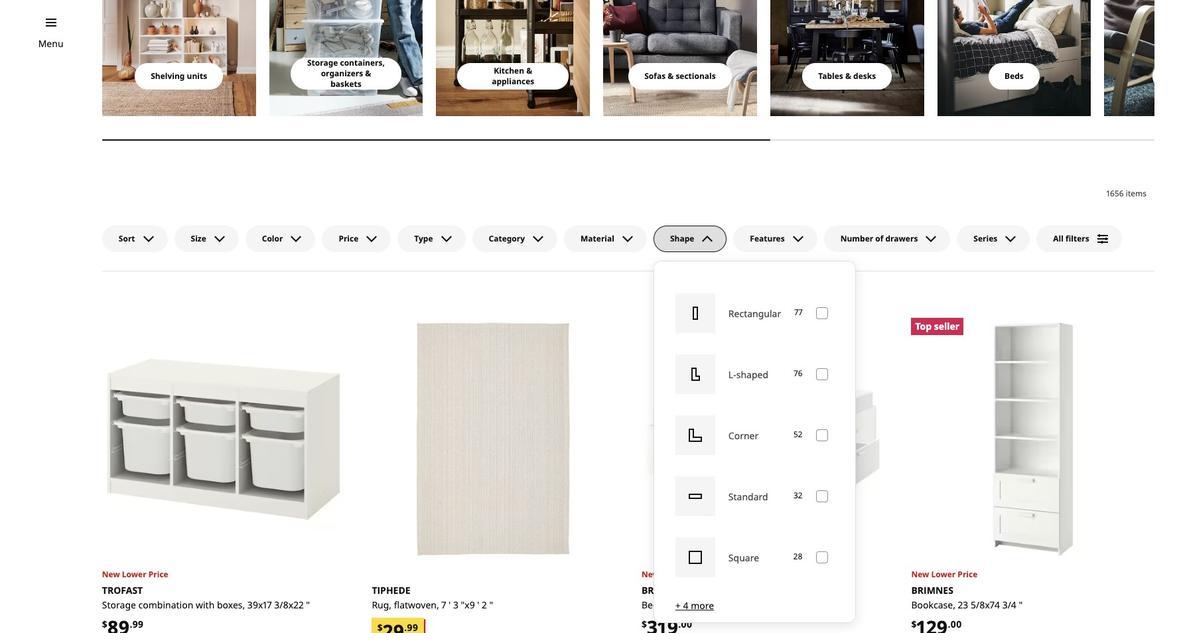Task type: vqa. For each thing, say whether or not it's contained in the screenshot.
Ikea Recalls Iris And Alvine Roman Blinds Due To Strangulation Hazard
no



Task type: locate. For each thing, give the bounding box(es) containing it.
shelving units button
[[135, 63, 223, 90]]

0 horizontal spatial lower
[[122, 569, 146, 580]]

0 vertical spatial storage
[[307, 57, 338, 68]]

with inside new lower price trofast storage combination with boxes, 39x17 3/8x22 "
[[196, 599, 215, 611]]

0 horizontal spatial . 00
[[679, 618, 693, 631]]

2 ' from the left
[[478, 599, 480, 612]]

lower for storage
[[122, 569, 146, 580]]

0 horizontal spatial $
[[102, 618, 107, 631]]

all
[[1054, 233, 1064, 244]]

0 horizontal spatial 00
[[681, 618, 693, 631]]

2 brimnes from the left
[[912, 584, 954, 597]]

2 lower from the left
[[662, 569, 686, 580]]

' left "2"
[[478, 599, 480, 612]]

shelving
[[151, 70, 185, 82]]

76 products element
[[794, 368, 803, 381]]

& right kitchen at the top of the page
[[527, 65, 533, 76]]

all filters button
[[1037, 226, 1122, 252]]

square
[[729, 552, 760, 564]]

0 horizontal spatial new
[[102, 569, 120, 580]]

shelving units
[[151, 70, 207, 82]]

price inside new lower price trofast storage combination with boxes, 39x17 3/8x22 "
[[149, 569, 168, 580]]

2 . 00 from the left
[[948, 618, 962, 631]]

1 horizontal spatial brimnes
[[912, 584, 954, 597]]

0 horizontal spatial .
[[130, 618, 132, 631]]

$ left . 99
[[102, 618, 107, 631]]

2 $ from the left
[[642, 618, 647, 631]]

new up bed
[[642, 569, 660, 580]]

1 horizontal spatial "
[[490, 599, 493, 612]]

new inside new lower price brimnes bookcase, 23 5/8x74 3/4 "
[[912, 569, 930, 580]]

features
[[750, 233, 785, 244]]

.
[[130, 618, 132, 631], [679, 618, 681, 631], [948, 618, 951, 631]]

1 horizontal spatial with
[[690, 599, 709, 611]]

00 for 23
[[951, 618, 962, 631]]

3 " from the left
[[1019, 599, 1023, 612]]

00
[[681, 618, 693, 631], [951, 618, 962, 631]]

0 horizontal spatial '
[[449, 599, 451, 612]]

series
[[974, 233, 998, 244]]

& left desks
[[846, 70, 852, 82]]

3 new from the left
[[912, 569, 930, 580]]

menu button
[[38, 37, 63, 51]]

features button
[[734, 226, 818, 252]]

$ for bookcase, 23 5/8x74 3/4 "
[[912, 618, 917, 631]]

size button
[[174, 226, 239, 252]]

3 lower from the left
[[932, 569, 956, 580]]

& inside "kitchen & appliances"
[[527, 65, 533, 76]]

number of drawers
[[841, 233, 918, 244]]

lower up trofast
[[122, 569, 146, 580]]

"
[[306, 599, 310, 611], [490, 599, 493, 612], [1019, 599, 1023, 612]]

28
[[794, 551, 803, 563]]

1 horizontal spatial '
[[478, 599, 480, 612]]

two black carts next to each other with kitchen items and spices organized on them image
[[436, 0, 590, 116]]

. down trofast
[[130, 618, 132, 631]]

two white billy bookcases with different sizes of vases and books in it image
[[102, 0, 256, 116]]

storage containers, organizers & baskets list item
[[269, 0, 423, 116]]

price for storage combination with boxes, 39x17 3/8x22 "
[[149, 569, 168, 580]]

1 $ from the left
[[102, 618, 107, 631]]

1 horizontal spatial new
[[642, 569, 660, 580]]

flatwoven,
[[394, 599, 439, 612]]

new inside new lower price trofast storage combination with boxes, 39x17 3/8x22 "
[[102, 569, 120, 580]]

0 horizontal spatial with
[[196, 599, 215, 611]]

$ down bookcase,
[[912, 618, 917, 631]]

lower inside new lower price trofast storage combination with boxes, 39x17 3/8x22 "
[[122, 569, 146, 580]]

2 new from the left
[[642, 569, 660, 580]]

. for 23
[[948, 618, 951, 631]]

$
[[102, 618, 107, 631], [642, 618, 647, 631], [912, 618, 917, 631]]

2 horizontal spatial $
[[912, 618, 917, 631]]

with left boxes,
[[196, 599, 215, 611]]

1 horizontal spatial $
[[642, 618, 647, 631]]

&
[[527, 65, 533, 76], [365, 68, 371, 79], [668, 70, 674, 82], [846, 70, 852, 82]]

new up bookcase,
[[912, 569, 930, 580]]

1 horizontal spatial storage
[[307, 57, 338, 68]]

3/4
[[1003, 599, 1017, 612]]

scrollbar
[[102, 132, 1155, 148]]

lower
[[122, 569, 146, 580], [662, 569, 686, 580], [932, 569, 956, 580]]

32
[[794, 490, 803, 501]]

drawers
[[886, 233, 918, 244]]

1 horizontal spatial .
[[679, 618, 681, 631]]

1 vertical spatial storage
[[102, 599, 136, 611]]

with inside new lower price brimnes bed frame with storage, full
[[690, 599, 709, 611]]

list item
[[1105, 0, 1182, 116]]

l-
[[729, 368, 737, 381]]

2 with from the left
[[690, 599, 709, 611]]

items
[[1127, 188, 1147, 199]]

2 horizontal spatial new
[[912, 569, 930, 580]]

new inside new lower price brimnes bed frame with storage, full
[[642, 569, 660, 580]]

28 products element
[[794, 551, 803, 564]]

1656
[[1107, 188, 1125, 199]]

lower up bookcase,
[[932, 569, 956, 580]]

tiphede
[[372, 584, 411, 597]]

" inside 'tiphede rug, flatwoven, 7 ' 3 "x9 ' 2 "'
[[490, 599, 493, 612]]

& right sofas in the top of the page
[[668, 70, 674, 82]]

1 . 00 from the left
[[679, 618, 693, 631]]

baskets
[[331, 78, 362, 90]]

2
[[482, 599, 487, 612]]

color button
[[246, 226, 316, 252]]

+
[[676, 599, 681, 612]]

1 horizontal spatial lower
[[662, 569, 686, 580]]

" right the 3/8x22 at the bottom of page
[[306, 599, 310, 611]]

' right 7
[[449, 599, 451, 612]]

3 . from the left
[[948, 618, 951, 631]]

kitchen & appliances list item
[[436, 0, 590, 116]]

with right '4'
[[690, 599, 709, 611]]

brimnes up the frame
[[642, 584, 684, 597]]

00 down 23
[[951, 618, 962, 631]]

2 horizontal spatial lower
[[932, 569, 956, 580]]

more
[[691, 599, 714, 612]]

price inside new lower price brimnes bookcase, 23 5/8x74 3/4 "
[[958, 569, 978, 580]]

a gray sofa against a light gray wall and a birch coffee table in front of it image
[[604, 0, 757, 116]]

material
[[581, 233, 615, 244]]

1 brimnes from the left
[[642, 584, 684, 597]]

00 for frame
[[681, 618, 693, 631]]

price
[[339, 233, 359, 244], [149, 569, 168, 580], [688, 569, 708, 580], [958, 569, 978, 580]]

shaped
[[737, 368, 769, 381]]

4
[[684, 599, 689, 612]]

0 horizontal spatial storage
[[102, 599, 136, 611]]

type
[[414, 233, 433, 244]]

lower up the frame
[[662, 569, 686, 580]]

2 " from the left
[[490, 599, 493, 612]]

storage,
[[711, 599, 747, 611]]

organizers
[[321, 68, 363, 79]]

1 " from the left
[[306, 599, 310, 611]]

2 horizontal spatial "
[[1019, 599, 1023, 612]]

" right "2"
[[490, 599, 493, 612]]

2 00 from the left
[[951, 618, 962, 631]]

& right baskets
[[365, 68, 371, 79]]

lower inside new lower price brimnes bed frame with storage, full
[[662, 569, 686, 580]]

. 00 for 23
[[948, 618, 962, 631]]

brimnes inside new lower price brimnes bookcase, 23 5/8x74 3/4 "
[[912, 584, 954, 597]]

sort button
[[102, 226, 168, 252]]

1 with from the left
[[196, 599, 215, 611]]

. 00 down 23
[[948, 618, 962, 631]]

size
[[191, 233, 206, 244]]

76
[[794, 368, 803, 379]]

lower inside new lower price brimnes bookcase, 23 5/8x74 3/4 "
[[932, 569, 956, 580]]

a decorated dining table with six black chairs surrounding it and two bookcases in the background image
[[771, 0, 925, 116]]

1 ' from the left
[[449, 599, 451, 612]]

1 new from the left
[[102, 569, 120, 580]]

new up trofast
[[102, 569, 120, 580]]

. 99
[[130, 618, 144, 631]]

" right 3/4
[[1019, 599, 1023, 612]]

combination
[[138, 599, 193, 611]]

3 $ from the left
[[912, 618, 917, 631]]

brimnes
[[642, 584, 684, 597], [912, 584, 954, 597]]

1 horizontal spatial . 00
[[948, 618, 962, 631]]

0 horizontal spatial "
[[306, 599, 310, 611]]

$ for storage combination with boxes, 39x17 3/8x22 "
[[102, 618, 107, 631]]

2 horizontal spatial .
[[948, 618, 951, 631]]

0 horizontal spatial brimnes
[[642, 584, 684, 597]]

1 horizontal spatial 00
[[951, 618, 962, 631]]

1 . from the left
[[130, 618, 132, 631]]

filters
[[1066, 233, 1090, 244]]

all filters
[[1054, 233, 1090, 244]]

2 . from the left
[[679, 618, 681, 631]]

tiphede rug, flatwoven, 7 ' 3 "x9 ' 2 "
[[372, 584, 493, 612]]

. 00 down '4'
[[679, 618, 693, 631]]

+ 4 more
[[676, 599, 714, 612]]

39x17
[[248, 599, 272, 611]]

brimnes for bed
[[642, 584, 684, 597]]

77 products element
[[795, 307, 803, 319]]

with
[[196, 599, 215, 611], [690, 599, 709, 611]]

brimnes up bookcase,
[[912, 584, 954, 597]]

00 down '4'
[[681, 618, 693, 631]]

& for kitchen & appliances
[[527, 65, 533, 76]]

brimnes inside new lower price brimnes bed frame with storage, full
[[642, 584, 684, 597]]

1 lower from the left
[[122, 569, 146, 580]]

1 00 from the left
[[681, 618, 693, 631]]

. down bookcase,
[[948, 618, 951, 631]]

32 products element
[[794, 490, 803, 503]]

appliances
[[492, 76, 535, 87]]

. down "+"
[[679, 618, 681, 631]]

price inside new lower price brimnes bed frame with storage, full
[[688, 569, 708, 580]]

'
[[449, 599, 451, 612], [478, 599, 480, 612]]

$ down bed
[[642, 618, 647, 631]]



Task type: describe. For each thing, give the bounding box(es) containing it.
storage inside new lower price trofast storage combination with boxes, 39x17 3/8x22 "
[[102, 599, 136, 611]]

tables
[[819, 70, 844, 82]]

sofas & sectionals
[[645, 70, 716, 82]]

52 products element
[[794, 429, 803, 442]]

category button
[[472, 226, 558, 252]]

sort
[[119, 233, 135, 244]]

beds button
[[989, 63, 1040, 90]]

new for bookcase,
[[912, 569, 930, 580]]

beds
[[1005, 70, 1024, 82]]

. for combination
[[130, 618, 132, 631]]

sofas
[[645, 70, 666, 82]]

storage inside storage containers, organizers & baskets
[[307, 57, 338, 68]]

& inside storage containers, organizers & baskets
[[365, 68, 371, 79]]

full
[[749, 599, 765, 611]]

top
[[916, 320, 932, 332]]

color
[[262, 233, 283, 244]]

& for tables & desks
[[846, 70, 852, 82]]

price for bed frame with storage, full
[[688, 569, 708, 580]]

bookcase,
[[912, 599, 956, 612]]

storage containers, organizers & baskets button
[[291, 57, 402, 90]]

containers,
[[340, 57, 385, 68]]

rug,
[[372, 599, 392, 612]]

tables & desks
[[819, 70, 876, 82]]

number
[[841, 233, 874, 244]]

sectionals
[[676, 70, 716, 82]]

with for storage,
[[690, 599, 709, 611]]

standard
[[729, 490, 769, 503]]

seller
[[935, 320, 960, 332]]

price inside popup button
[[339, 233, 359, 244]]

+ 4 more button
[[676, 588, 834, 623]]

trofast
[[102, 584, 143, 597]]

frame
[[661, 599, 687, 611]]

3/8x22
[[274, 599, 304, 611]]

. 00 for frame
[[679, 618, 693, 631]]

units
[[187, 70, 207, 82]]

kitchen & appliances button
[[458, 63, 569, 90]]

kitchen
[[494, 65, 525, 76]]

menu
[[38, 37, 63, 50]]

kitchen & appliances
[[492, 65, 535, 87]]

rectangular
[[729, 307, 782, 320]]

beds list item
[[938, 0, 1092, 116]]

new lower price brimnes bookcase, 23 5/8x74 3/4 "
[[912, 569, 1023, 612]]

price button
[[322, 226, 391, 252]]

desks
[[854, 70, 876, 82]]

category
[[489, 233, 525, 244]]

3
[[453, 599, 459, 612]]

new for bed
[[642, 569, 660, 580]]

shape button
[[654, 226, 727, 252]]

5/8x74
[[971, 599, 1001, 612]]

series button
[[958, 226, 1031, 252]]

7
[[442, 599, 446, 612]]

$ for bed frame with storage, full
[[642, 618, 647, 631]]

lower for bookcase,
[[932, 569, 956, 580]]

& for sofas & sectionals
[[668, 70, 674, 82]]

four transparent storage boxes stacked on each other with various household items packed in them image
[[269, 0, 423, 116]]

tables & desks button
[[803, 63, 892, 90]]

with for boxes,
[[196, 599, 215, 611]]

bed
[[642, 599, 659, 611]]

52
[[794, 429, 803, 440]]

"x9
[[461, 599, 475, 612]]

1656 items
[[1107, 188, 1147, 199]]

new lower price brimnes bed frame with storage, full
[[642, 569, 765, 611]]

99
[[132, 618, 144, 631]]

l-shaped
[[729, 368, 769, 381]]

a poang gray chair next to a side table with a coffee and glasses on it image
[[1105, 0, 1182, 116]]

number of drawers button
[[824, 226, 951, 252]]

new lower price trofast storage combination with boxes, 39x17 3/8x22 "
[[102, 569, 310, 611]]

a person relaxing on a bed with storage and writing in a book image
[[938, 0, 1092, 116]]

. for frame
[[679, 618, 681, 631]]

brimnes for bookcase,
[[912, 584, 954, 597]]

tables & desks list item
[[771, 0, 925, 116]]

corner
[[729, 429, 759, 442]]

type button
[[398, 226, 466, 252]]

shape
[[671, 233, 695, 244]]

boxes,
[[217, 599, 245, 611]]

top seller
[[916, 320, 960, 332]]

77
[[795, 307, 803, 318]]

of
[[876, 233, 884, 244]]

23
[[958, 599, 969, 612]]

" inside new lower price trofast storage combination with boxes, 39x17 3/8x22 "
[[306, 599, 310, 611]]

sofas & sectionals button
[[629, 63, 732, 90]]

price for bookcase, 23 5/8x74 3/4 "
[[958, 569, 978, 580]]

" inside new lower price brimnes bookcase, 23 5/8x74 3/4 "
[[1019, 599, 1023, 612]]

lower for bed
[[662, 569, 686, 580]]

storage containers, organizers & baskets
[[307, 57, 385, 90]]

new for storage
[[102, 569, 120, 580]]

shelving units list item
[[102, 0, 256, 116]]

sofas & sectionals list item
[[604, 0, 757, 116]]

material button
[[564, 226, 647, 252]]



